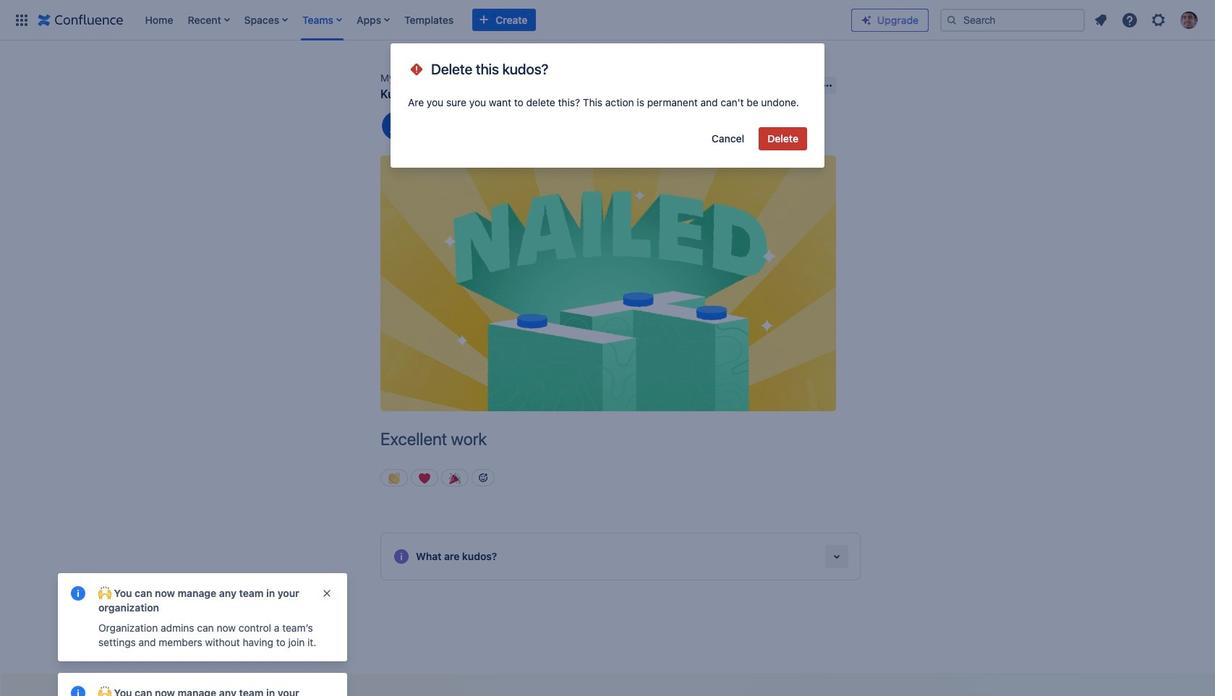 Task type: vqa. For each thing, say whether or not it's contained in the screenshot.
CREATED to the top
no



Task type: describe. For each thing, give the bounding box(es) containing it.
2 info image from the top
[[69, 685, 87, 697]]

james peterson image
[[414, 111, 443, 140]]

2 list item from the left
[[298, 0, 347, 40]]

1 horizontal spatial list
[[1088, 7, 1207, 33]]

dismiss image
[[321, 588, 333, 600]]

settings icon image
[[1151, 11, 1168, 29]]

danger image
[[408, 61, 426, 78]]



Task type: locate. For each thing, give the bounding box(es) containing it.
what are kudos? image
[[393, 549, 410, 566]]

dialog
[[391, 43, 825, 168]]

global element
[[9, 0, 852, 40]]

info image
[[69, 585, 87, 603], [69, 685, 87, 697]]

banner
[[0, 0, 1216, 41]]

:heart: image
[[419, 473, 431, 485], [419, 473, 431, 485]]

Search field
[[941, 8, 1086, 31]]

confluence image
[[38, 11, 123, 29], [38, 11, 123, 29]]

jacob simon image
[[382, 111, 411, 140]]

search image
[[947, 14, 958, 26]]

click to expand image
[[829, 549, 846, 566]]

1 list item from the left
[[183, 0, 234, 40]]

:tada: image
[[449, 473, 461, 485], [449, 473, 461, 485]]

ruby anderson image
[[446, 111, 475, 140]]

list item
[[183, 0, 234, 40], [298, 0, 347, 40]]

None search field
[[941, 8, 1086, 31]]

0 horizontal spatial list item
[[183, 0, 234, 40]]

:clap: image
[[389, 473, 400, 485]]

1 vertical spatial info image
[[69, 685, 87, 697]]

list
[[138, 0, 852, 40], [1088, 7, 1207, 33]]

:clap: image
[[389, 473, 400, 485]]

1 info image from the top
[[69, 585, 87, 603]]

0 vertical spatial info image
[[69, 585, 87, 603]]

premium image
[[861, 14, 873, 26]]

0 horizontal spatial list
[[138, 0, 852, 40]]

luigibowers16 image
[[478, 111, 507, 140]]

1 horizontal spatial list item
[[298, 0, 347, 40]]



